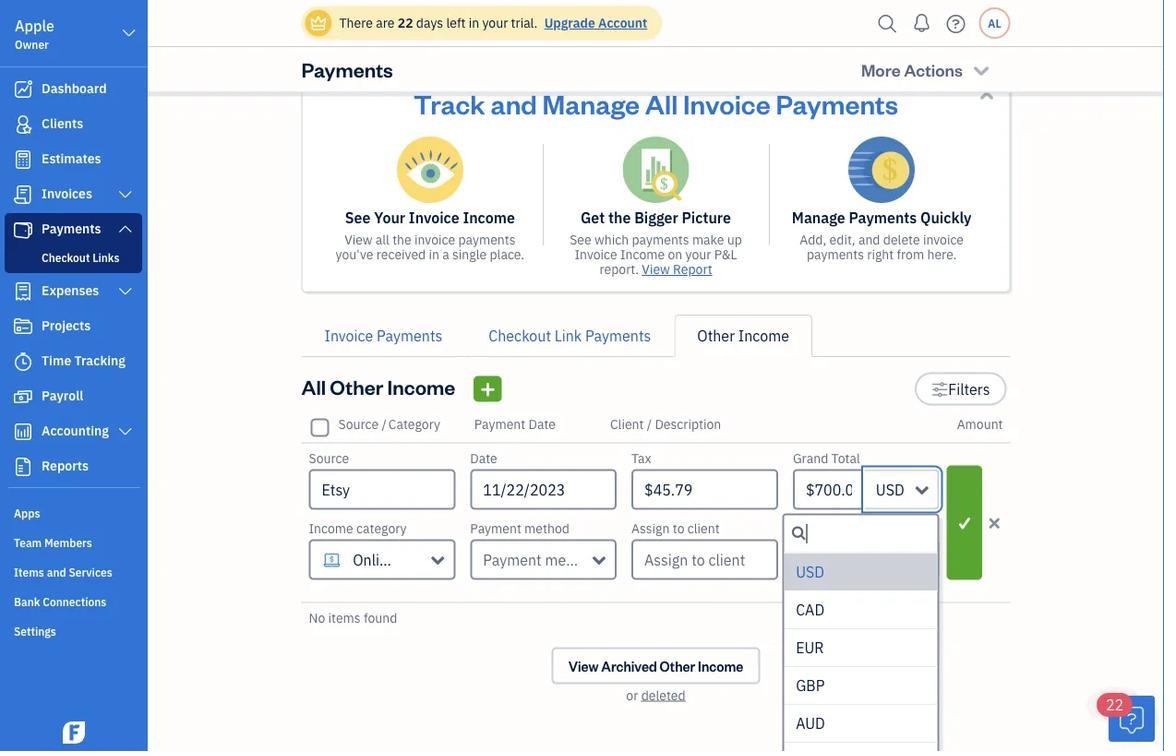 Task type: vqa. For each thing, say whether or not it's contained in the screenshot.
topmost business
no



Task type: describe. For each thing, give the bounding box(es) containing it.
add,
[[800, 232, 827, 249]]

al
[[988, 16, 1002, 30]]

filters button
[[915, 373, 1007, 406]]

p&l
[[714, 247, 737, 264]]

your
[[374, 209, 405, 228]]

category
[[356, 520, 407, 537]]

payroll link
[[5, 380, 142, 414]]

time tracking
[[42, 352, 126, 369]]

see your invoice income image
[[397, 137, 463, 204]]

apple
[[15, 16, 54, 36]]

manage payments quickly image
[[849, 137, 915, 204]]

see which payments make up invoice income on your p&l report.
[[570, 232, 742, 278]]

which
[[595, 232, 629, 249]]

timer image
[[12, 353, 34, 371]]

usd inside option
[[796, 563, 824, 582]]

invoice payments
[[325, 327, 443, 346]]

chevron large down image for expenses
[[117, 284, 134, 299]]

0 vertical spatial the
[[609, 209, 631, 228]]

source for source
[[309, 450, 349, 467]]

cad option
[[785, 592, 938, 630]]

grand
[[793, 450, 828, 467]]

get
[[581, 209, 605, 228]]

apple owner
[[15, 16, 54, 52]]

settings
[[14, 624, 56, 639]]

cancel image
[[986, 512, 1003, 535]]

client
[[688, 520, 720, 537]]

items and services
[[14, 565, 112, 580]]

projects link
[[5, 310, 142, 343]]

trial.
[[511, 14, 538, 31]]

time
[[42, 352, 71, 369]]

deleted link
[[641, 687, 686, 705]]

all other income
[[301, 374, 456, 400]]

Source text field
[[311, 472, 454, 509]]

in inside see your invoice income view all the invoice payments you've received in a single place.
[[429, 247, 439, 264]]

payment date button
[[474, 416, 556, 433]]

bank connections
[[14, 595, 106, 609]]

clients link
[[5, 108, 142, 141]]

Income category field
[[309, 540, 455, 581]]

delete
[[883, 232, 920, 249]]

more actions
[[861, 59, 963, 80]]

Grand Total (USD) text field
[[793, 470, 865, 511]]

project image
[[12, 318, 34, 336]]

chart image
[[12, 423, 34, 441]]

0 vertical spatial payment method
[[470, 520, 570, 537]]

bigger
[[634, 209, 679, 228]]

all
[[376, 232, 390, 249]]

days
[[416, 14, 443, 31]]

payment date
[[474, 416, 556, 433]]

resource center badge image
[[1109, 696, 1155, 742]]

place.
[[490, 247, 525, 264]]

filters
[[949, 380, 990, 399]]

estimates link
[[5, 143, 142, 176]]

the inside see your invoice income view all the invoice payments you've received in a single place.
[[393, 232, 412, 249]]

view archived other income
[[569, 658, 744, 675]]

expense image
[[12, 283, 34, 301]]

report.
[[600, 261, 639, 278]]

members
[[44, 536, 92, 550]]

0 vertical spatial manage
[[543, 86, 640, 121]]

Search search field
[[785, 524, 938, 546]]

invoices
[[42, 185, 92, 202]]

items
[[328, 610, 361, 627]]

payments inside checkout link payments link
[[585, 327, 651, 346]]

checkout links link
[[8, 247, 139, 269]]

you've
[[336, 247, 373, 264]]

view inside see your invoice income view all the invoice payments you've received in a single place.
[[345, 232, 373, 249]]

owner
[[15, 37, 49, 52]]

assign to client
[[632, 520, 720, 537]]

are
[[376, 14, 395, 31]]

source / category
[[338, 416, 440, 433]]

archived
[[601, 658, 657, 675]]

manage inside manage payments quickly add, edit, and delete invoice payments right from here.
[[792, 209, 846, 228]]

manage payments quickly add, edit, and delete invoice payments right from here.
[[792, 209, 972, 264]]

payment inside field
[[483, 551, 542, 570]]

0 vertical spatial all
[[645, 86, 678, 121]]

aud option
[[785, 705, 938, 743]]

invoice for invoice
[[415, 232, 455, 249]]

team members
[[14, 536, 92, 550]]

aud
[[796, 714, 825, 734]]

report
[[673, 261, 712, 278]]

invoice inside see your invoice income view all the invoice payments you've received in a single place.
[[409, 209, 460, 228]]

al button
[[979, 7, 1011, 39]]

settings image
[[932, 379, 949, 401]]

see for your
[[345, 209, 371, 228]]

invoices link
[[5, 178, 142, 211]]

single
[[452, 247, 487, 264]]

tax $45.79
[[632, 450, 693, 500]]

1 horizontal spatial description
[[793, 520, 859, 537]]

sales
[[400, 551, 435, 570]]

more actions button
[[852, 51, 1003, 88]]

and inside manage payments quickly add, edit, and delete invoice payments right from here.
[[859, 232, 880, 249]]

see for which
[[570, 232, 592, 249]]

cad
[[796, 601, 824, 620]]

crown image
[[309, 13, 328, 33]]

from
[[897, 247, 924, 264]]

1 horizontal spatial other
[[660, 658, 696, 675]]

payroll
[[42, 387, 83, 404]]

payments for see your invoice income
[[458, 232, 516, 249]]

online sales
[[353, 551, 435, 570]]

0 vertical spatial other
[[697, 327, 735, 346]]

expenses
[[42, 282, 99, 299]]

/ for category
[[382, 416, 387, 433]]

a
[[443, 247, 449, 264]]

accounting link
[[5, 416, 142, 449]]

bank connections link
[[5, 587, 142, 615]]

payments for manage payments quickly
[[807, 247, 864, 264]]

connections
[[43, 595, 106, 609]]

total
[[832, 450, 860, 467]]

link
[[555, 327, 582, 346]]

items
[[14, 565, 44, 580]]

payments down there
[[301, 56, 393, 82]]

no items found
[[309, 610, 397, 627]]

0 vertical spatial method
[[525, 520, 570, 537]]

eur
[[796, 639, 824, 658]]

dashboard link
[[5, 73, 142, 106]]

checkout for checkout links
[[42, 250, 90, 265]]

0 horizontal spatial 22
[[398, 14, 413, 31]]

method inside payment method field
[[545, 551, 597, 570]]



Task type: locate. For each thing, give the bounding box(es) containing it.
chevron large down image
[[121, 22, 138, 44], [117, 187, 134, 202], [117, 222, 134, 236], [117, 284, 134, 299]]

amount
[[957, 416, 1003, 433]]

22 button
[[1097, 693, 1155, 742]]

payment up payment method field
[[470, 520, 522, 537]]

source
[[338, 416, 379, 433], [309, 450, 349, 467]]

1 vertical spatial method
[[545, 551, 597, 570]]

view left archived
[[569, 658, 599, 675]]

see your invoice income view all the invoice payments you've received in a single place.
[[336, 209, 525, 264]]

1 vertical spatial 22
[[1106, 696, 1124, 715]]

2 vertical spatial payment
[[483, 551, 542, 570]]

dashboard
[[42, 80, 107, 97]]

/ left the category
[[382, 416, 387, 433]]

payment down date in mm/dd/yyyy format text field
[[483, 551, 542, 570]]

manage up add,
[[792, 209, 846, 228]]

1 horizontal spatial see
[[570, 232, 592, 249]]

1 horizontal spatial /
[[647, 416, 652, 433]]

projects
[[42, 317, 91, 334]]

other up deleted on the bottom right of the page
[[660, 658, 696, 675]]

income inside the see which payments make up invoice income on your p&l report.
[[620, 247, 665, 264]]

view archived other income link
[[552, 648, 760, 685]]

payment image
[[12, 221, 34, 239]]

your inside the see which payments make up invoice income on your p&l report.
[[686, 247, 711, 264]]

payments inside see your invoice income view all the invoice payments you've received in a single place.
[[458, 232, 516, 249]]

usd option
[[785, 554, 938, 592]]

and inside items and services "link"
[[47, 565, 66, 580]]

all up the get the bigger picture
[[645, 86, 678, 121]]

chevron large down image for payments
[[117, 222, 134, 236]]

your right on
[[686, 247, 711, 264]]

usd button
[[865, 470, 940, 511]]

checkout down payments link
[[42, 250, 90, 265]]

notifications image
[[907, 5, 937, 42]]

1 horizontal spatial usd
[[876, 481, 905, 500]]

$45.79
[[645, 481, 693, 500]]

reports
[[42, 458, 89, 475]]

client image
[[12, 115, 34, 134]]

2 invoice from the left
[[923, 232, 964, 249]]

and
[[491, 86, 537, 121], [859, 232, 880, 249], [47, 565, 66, 580]]

0 horizontal spatial invoice
[[415, 232, 455, 249]]

in right left
[[469, 14, 479, 31]]

see down get
[[570, 232, 592, 249]]

date
[[529, 416, 556, 433], [470, 450, 497, 467]]

chevron large down image down links
[[117, 284, 134, 299]]

0 horizontal spatial usd
[[796, 563, 824, 582]]

0 vertical spatial description
[[655, 416, 721, 433]]

add new other income entry image
[[479, 379, 496, 401]]

source for source / category
[[338, 416, 379, 433]]

0 vertical spatial in
[[469, 14, 479, 31]]

method
[[525, 520, 570, 537], [545, 551, 597, 570]]

0 vertical spatial date
[[529, 416, 556, 433]]

1 vertical spatial checkout
[[489, 327, 551, 346]]

gbp
[[796, 676, 825, 696]]

1 horizontal spatial your
[[686, 247, 711, 264]]

here.
[[927, 247, 957, 264]]

1 vertical spatial and
[[859, 232, 880, 249]]

description down grand total (usd) text box
[[793, 520, 859, 537]]

source up source text field
[[309, 450, 349, 467]]

0 horizontal spatial see
[[345, 209, 371, 228]]

track
[[414, 86, 485, 121]]

usd up search search field
[[876, 481, 905, 500]]

see left your
[[345, 209, 371, 228]]

Assign to client text field
[[634, 542, 776, 579]]

invoice payments link
[[301, 315, 466, 358]]

estimate image
[[12, 151, 34, 169]]

invoice image
[[12, 186, 34, 204]]

expenses link
[[5, 275, 142, 308]]

income
[[463, 209, 515, 228], [620, 247, 665, 264], [738, 327, 789, 346], [387, 374, 456, 400], [309, 520, 353, 537], [698, 658, 744, 675]]

0 vertical spatial and
[[491, 86, 537, 121]]

0 vertical spatial usd
[[876, 481, 905, 500]]

payments left right
[[807, 247, 864, 264]]

0 vertical spatial see
[[345, 209, 371, 228]]

2 vertical spatial and
[[47, 565, 66, 580]]

payments up all other income
[[377, 327, 443, 346]]

0 horizontal spatial the
[[393, 232, 412, 249]]

2 vertical spatial view
[[569, 658, 599, 675]]

date down payment date button
[[470, 450, 497, 467]]

1 horizontal spatial date
[[529, 416, 556, 433]]

payments link
[[5, 213, 142, 247]]

1 horizontal spatial manage
[[792, 209, 846, 228]]

chevron large down image inside invoices link
[[117, 187, 134, 202]]

no
[[309, 610, 325, 627]]

1 vertical spatial in
[[429, 247, 439, 264]]

or
[[626, 687, 638, 705]]

dashboard image
[[12, 80, 34, 99]]

0 horizontal spatial manage
[[543, 86, 640, 121]]

1 horizontal spatial in
[[469, 14, 479, 31]]

and right edit, at the top
[[859, 232, 880, 249]]

1 horizontal spatial view
[[569, 658, 599, 675]]

payment method inside field
[[483, 551, 597, 570]]

1 horizontal spatial and
[[491, 86, 537, 121]]

and right items
[[47, 565, 66, 580]]

Date in MM/DD/YYYY format text field
[[470, 470, 617, 511]]

0 horizontal spatial description
[[655, 416, 721, 433]]

see inside see your invoice income view all the invoice payments you've received in a single place.
[[345, 209, 371, 228]]

2 / from the left
[[647, 416, 652, 433]]

view for view archived other income
[[569, 658, 599, 675]]

there are 22 days left in your trial. upgrade account
[[339, 14, 648, 31]]

1 vertical spatial the
[[393, 232, 412, 249]]

payments inside manage payments quickly add, edit, and delete invoice payments right from here.
[[807, 247, 864, 264]]

freshbooks image
[[59, 722, 89, 744]]

view for view report
[[642, 261, 670, 278]]

payments right link at the left top of the page
[[585, 327, 651, 346]]

0 horizontal spatial /
[[382, 416, 387, 433]]

chevron large down image right invoices
[[117, 187, 134, 202]]

usd up cad
[[796, 563, 824, 582]]

see inside the see which payments make up invoice income on your p&l report.
[[570, 232, 592, 249]]

report image
[[12, 458, 34, 476]]

0 horizontal spatial and
[[47, 565, 66, 580]]

source down all other income
[[338, 416, 379, 433]]

payments inside manage payments quickly add, edit, and delete invoice payments right from here.
[[849, 209, 917, 228]]

1 / from the left
[[382, 416, 387, 433]]

0 horizontal spatial checkout
[[42, 250, 90, 265]]

1 vertical spatial source
[[309, 450, 349, 467]]

checkout left link at the left top of the page
[[489, 327, 551, 346]]

view report
[[642, 261, 712, 278]]

your left trial.
[[482, 14, 508, 31]]

quickly
[[921, 209, 972, 228]]

checkout for checkout link payments
[[489, 327, 551, 346]]

invoice
[[415, 232, 455, 249], [923, 232, 964, 249]]

invoice for quickly
[[923, 232, 964, 249]]

upgrade
[[544, 14, 595, 31]]

payments
[[458, 232, 516, 249], [632, 232, 689, 249], [807, 247, 864, 264]]

1 horizontal spatial the
[[609, 209, 631, 228]]

other
[[697, 327, 735, 346], [330, 374, 383, 400], [660, 658, 696, 675]]

money image
[[12, 388, 34, 406]]

apps link
[[5, 499, 142, 526]]

items and services link
[[5, 558, 142, 585]]

1 vertical spatial payment
[[470, 520, 522, 537]]

1 horizontal spatial checkout
[[489, 327, 551, 346]]

0 vertical spatial payment
[[474, 416, 526, 433]]

1 horizontal spatial 22
[[1106, 696, 1124, 715]]

invoice inside see your invoice income view all the invoice payments you've received in a single place.
[[415, 232, 455, 249]]

and right track
[[491, 86, 537, 121]]

search image
[[873, 10, 903, 37]]

method up payment method field
[[525, 520, 570, 537]]

go to help image
[[941, 10, 971, 37]]

the up the which
[[609, 209, 631, 228]]

close image
[[976, 83, 998, 104]]

other up 'source / category'
[[330, 374, 383, 400]]

1 horizontal spatial payments
[[632, 232, 689, 249]]

0 vertical spatial checkout
[[42, 250, 90, 265]]

payment method down date in mm/dd/yyyy format text field
[[483, 551, 597, 570]]

2 vertical spatial other
[[660, 658, 696, 675]]

1 vertical spatial date
[[470, 450, 497, 467]]

2 horizontal spatial other
[[697, 327, 735, 346]]

0 horizontal spatial other
[[330, 374, 383, 400]]

bank
[[14, 595, 40, 609]]

0 horizontal spatial payments
[[458, 232, 516, 249]]

in
[[469, 14, 479, 31], [429, 247, 439, 264]]

payments right the a
[[458, 232, 516, 249]]

there
[[339, 14, 373, 31]]

payment down add new other income entry icon
[[474, 416, 526, 433]]

upgrade account link
[[541, 14, 648, 31]]

1 vertical spatial your
[[686, 247, 711, 264]]

description
[[655, 416, 721, 433], [793, 520, 859, 537]]

0 vertical spatial source
[[338, 416, 379, 433]]

save image
[[949, 512, 981, 535]]

payments up the checkout links link on the top of the page
[[42, 220, 101, 237]]

22 inside 'dropdown button'
[[1106, 696, 1124, 715]]

make
[[692, 232, 724, 249]]

income inside see your invoice income view all the invoice payments you've received in a single place.
[[463, 209, 515, 228]]

more
[[861, 59, 901, 80]]

2 horizontal spatial and
[[859, 232, 880, 249]]

method down date in mm/dd/yyyy format text field
[[545, 551, 597, 570]]

0 horizontal spatial in
[[429, 247, 439, 264]]

other income
[[697, 327, 789, 346]]

eur option
[[785, 630, 938, 668]]

1 vertical spatial description
[[793, 520, 859, 537]]

1 vertical spatial view
[[642, 261, 670, 278]]

0 vertical spatial your
[[482, 14, 508, 31]]

Payment method field
[[470, 540, 617, 581]]

payments down more
[[776, 86, 898, 121]]

payments down bigger
[[632, 232, 689, 249]]

payments
[[301, 56, 393, 82], [776, 86, 898, 121], [849, 209, 917, 228], [42, 220, 101, 237], [377, 327, 443, 346], [585, 327, 651, 346]]

1 vertical spatial usd
[[796, 563, 824, 582]]

gbp option
[[785, 668, 938, 705]]

0 horizontal spatial all
[[301, 374, 326, 400]]

checkout
[[42, 250, 90, 265], [489, 327, 551, 346]]

clients
[[42, 115, 83, 132]]

chevron large down image inside expenses link
[[117, 284, 134, 299]]

1 vertical spatial payment method
[[483, 551, 597, 570]]

chevron large down image
[[117, 425, 134, 440]]

chevron large down image up dashboard link
[[121, 22, 138, 44]]

1 vertical spatial other
[[330, 374, 383, 400]]

edit,
[[830, 232, 856, 249]]

Description text field
[[793, 540, 940, 581]]

income category
[[309, 520, 407, 537]]

0 vertical spatial view
[[345, 232, 373, 249]]

to
[[673, 520, 685, 537]]

2 horizontal spatial payments
[[807, 247, 864, 264]]

view inside view archived other income link
[[569, 658, 599, 675]]

22
[[398, 14, 413, 31], [1106, 696, 1124, 715]]

checkout inside the main element
[[42, 250, 90, 265]]

grand total
[[793, 450, 860, 467]]

date up date in mm/dd/yyyy format text field
[[529, 416, 556, 433]]

/ for description
[[647, 416, 652, 433]]

all down 'invoice payments' link
[[301, 374, 326, 400]]

chevrondown image
[[971, 60, 992, 79]]

get the bigger picture image
[[623, 137, 689, 204]]

list box containing usd
[[785, 554, 938, 752]]

1 invoice from the left
[[415, 232, 455, 249]]

0 horizontal spatial date
[[470, 450, 497, 467]]

usd inside dropdown button
[[876, 481, 905, 500]]

payments inside payments link
[[42, 220, 101, 237]]

2 horizontal spatial view
[[642, 261, 670, 278]]

invoice
[[683, 86, 771, 121], [409, 209, 460, 228], [575, 247, 617, 264], [325, 327, 373, 346]]

payments up delete
[[849, 209, 917, 228]]

links
[[93, 250, 120, 265]]

found
[[364, 610, 397, 627]]

payments inside 'invoice payments' link
[[377, 327, 443, 346]]

right
[[867, 247, 894, 264]]

view left all
[[345, 232, 373, 249]]

in left the a
[[429, 247, 439, 264]]

main element
[[0, 0, 194, 752]]

payment method up payment method field
[[470, 520, 570, 537]]

view left report
[[642, 261, 670, 278]]

chevron large down image up links
[[117, 222, 134, 236]]

chevron large down image for invoices
[[117, 187, 134, 202]]

up
[[727, 232, 742, 249]]

assign
[[632, 520, 670, 537]]

deleted
[[641, 687, 686, 705]]

client / description
[[610, 416, 721, 433]]

0 horizontal spatial view
[[345, 232, 373, 249]]

manage down 'upgrade account' link
[[543, 86, 640, 121]]

amount button
[[957, 416, 1003, 433]]

and for manage
[[491, 86, 537, 121]]

list box
[[785, 554, 938, 752]]

invoice inside the see which payments make up invoice income on your p&l report.
[[575, 247, 617, 264]]

1 vertical spatial see
[[570, 232, 592, 249]]

1 vertical spatial all
[[301, 374, 326, 400]]

1 horizontal spatial all
[[645, 86, 678, 121]]

checkout links
[[42, 250, 120, 265]]

1 vertical spatial manage
[[792, 209, 846, 228]]

the
[[609, 209, 631, 228], [393, 232, 412, 249]]

track and manage all invoice payments
[[414, 86, 898, 121]]

tracking
[[74, 352, 126, 369]]

option
[[785, 743, 938, 752]]

description up tax $45.79
[[655, 416, 721, 433]]

team
[[14, 536, 42, 550]]

payment
[[474, 416, 526, 433], [470, 520, 522, 537], [483, 551, 542, 570]]

reports link
[[5, 451, 142, 484]]

services
[[69, 565, 112, 580]]

the right all
[[393, 232, 412, 249]]

and for services
[[47, 565, 66, 580]]

online
[[353, 551, 396, 570]]

on
[[668, 247, 683, 264]]

left
[[446, 14, 466, 31]]

other down report
[[697, 327, 735, 346]]

invoice inside manage payments quickly add, edit, and delete invoice payments right from here.
[[923, 232, 964, 249]]

checkout link payments link
[[466, 315, 674, 358]]

1 horizontal spatial invoice
[[923, 232, 964, 249]]

/ right client at the bottom
[[647, 416, 652, 433]]

0 vertical spatial 22
[[398, 14, 413, 31]]

0 horizontal spatial your
[[482, 14, 508, 31]]

picture
[[682, 209, 731, 228]]

payments inside the see which payments make up invoice income on your p&l report.
[[632, 232, 689, 249]]

accounting
[[42, 422, 109, 440]]



